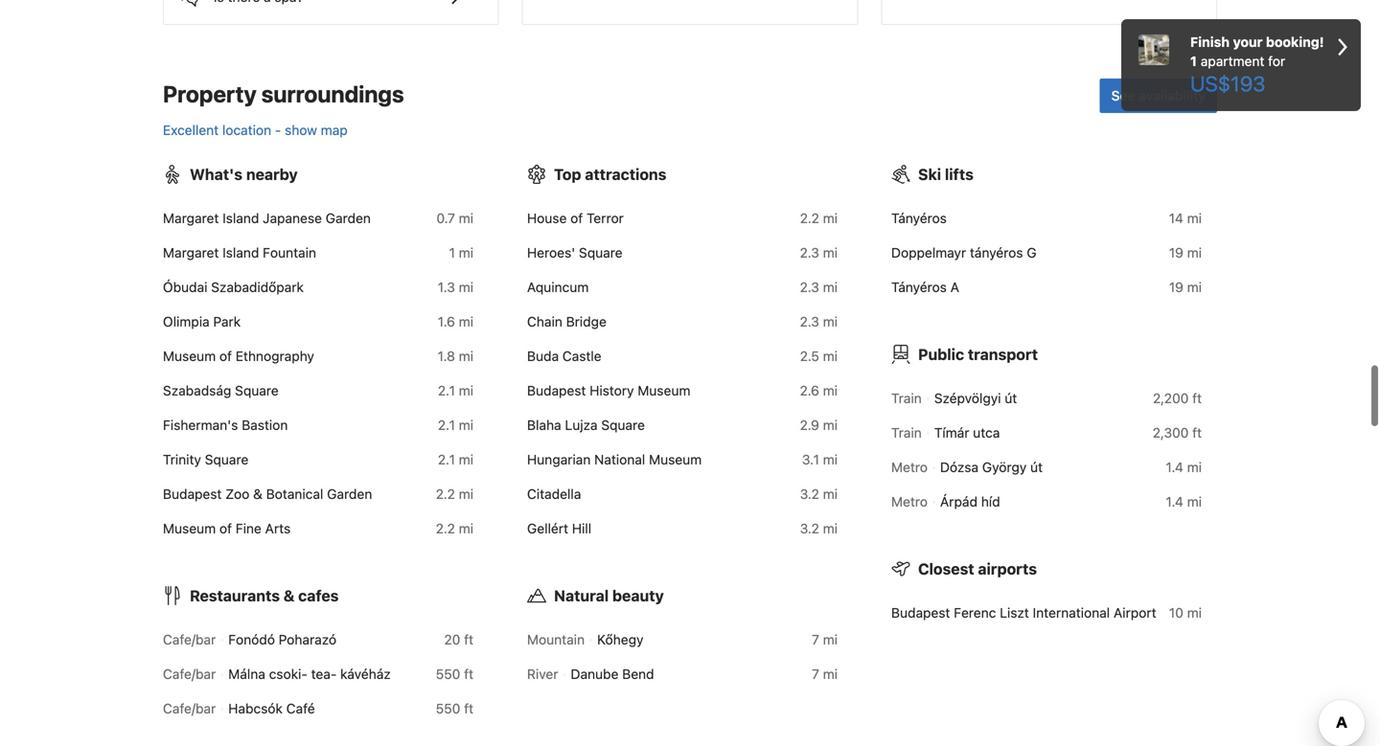 Task type: describe. For each thing, give the bounding box(es) containing it.
7 mi for danube bend
[[812, 667, 838, 682]]

csoki-
[[269, 667, 308, 682]]

2,200 ft
[[1153, 390, 1202, 406]]

2.3 for square
[[800, 245, 819, 261]]

availability
[[1139, 88, 1206, 103]]

0 horizontal spatial 1
[[449, 245, 455, 261]]

19 for doppelmayr tányéros g
[[1169, 245, 1184, 261]]

japanese
[[263, 210, 322, 226]]

river
[[527, 667, 558, 682]]

heroes' square
[[527, 245, 623, 261]]

7 mi for kőhegy
[[812, 632, 838, 648]]

óbudai
[[163, 279, 207, 295]]

international
[[1033, 605, 1110, 621]]

of for ethnography
[[219, 348, 232, 364]]

margaret for margaret island fountain
[[163, 245, 219, 261]]

excellent location - show map link
[[163, 122, 348, 138]]

what's nearby
[[190, 165, 298, 183]]

location
[[222, 122, 271, 138]]

2.2 mi for museum of fine arts
[[436, 521, 474, 537]]

aquincum
[[527, 279, 589, 295]]

10
[[1169, 605, 1184, 621]]

1 horizontal spatial út
[[1031, 459, 1043, 475]]

house
[[527, 210, 567, 226]]

2.1 mi for fisherman's bastion
[[438, 417, 474, 433]]

10 mi
[[1169, 605, 1202, 621]]

square for trinity square
[[205, 452, 249, 468]]

excellent location - show map
[[163, 122, 348, 138]]

mi for hungarian national museum
[[823, 452, 838, 468]]

szabadság
[[163, 383, 231, 399]]

of for fine
[[219, 521, 232, 537]]

margaret island fountain
[[163, 245, 316, 261]]

habcsók café
[[228, 701, 315, 717]]

0.7
[[437, 210, 455, 226]]

museum of fine arts
[[163, 521, 291, 537]]

for
[[1268, 53, 1286, 69]]

closest airports
[[918, 560, 1037, 578]]

ferenc
[[954, 605, 996, 621]]

a
[[951, 279, 960, 295]]

cafes
[[298, 587, 339, 605]]

g
[[1027, 245, 1037, 261]]

3.2 mi for citadella
[[800, 486, 838, 502]]

málna csoki- tea- kávéház
[[228, 667, 391, 682]]

mi for margaret island japanese garden
[[459, 210, 474, 226]]

airports
[[978, 560, 1037, 578]]

2.2 for budapest zoo & botanical garden
[[436, 486, 455, 502]]

cafe/bar for málna csoki- tea- kávéház
[[163, 667, 216, 682]]

1 mi
[[449, 245, 474, 261]]

square up the national
[[601, 417, 645, 433]]

mi for gellért hill
[[823, 521, 838, 537]]

málna
[[228, 667, 265, 682]]

mi for house of terror
[[823, 210, 838, 226]]

surroundings
[[261, 80, 404, 107]]

mi for olimpia park
[[459, 314, 474, 330]]

19 for tányéros a
[[1169, 279, 1184, 295]]

natural beauty
[[554, 587, 664, 605]]

2.2 for museum of fine arts
[[436, 521, 455, 537]]

beauty
[[612, 587, 664, 605]]

mi for aquincum
[[823, 279, 838, 295]]

cafe/bar for fonódó poharazó
[[163, 632, 216, 648]]

mi for buda castle
[[823, 348, 838, 364]]

2.3 for bridge
[[800, 314, 819, 330]]

habcsók
[[228, 701, 283, 717]]

doppelmayr tányéros g
[[891, 245, 1037, 261]]

1 vertical spatial garden
[[327, 486, 372, 502]]

2 2.3 from the top
[[800, 279, 819, 295]]

museum right 'history'
[[638, 383, 691, 399]]

liszt
[[1000, 605, 1029, 621]]

1.8
[[438, 348, 455, 364]]

kávéház
[[340, 667, 391, 682]]

3.2 mi for gellért hill
[[800, 521, 838, 537]]

metro for dózsa györgy út
[[891, 459, 928, 475]]

tea-
[[311, 667, 337, 682]]

mi for chain bridge
[[823, 314, 838, 330]]

mi for museum of ethnography
[[459, 348, 474, 364]]

what's
[[190, 165, 243, 183]]

mi for tányéros
[[1187, 210, 1202, 226]]

square for szabadság square
[[235, 383, 279, 399]]

2.3 mi for bridge
[[800, 314, 838, 330]]

finish
[[1191, 34, 1230, 50]]

blaha
[[527, 417, 561, 433]]

museum down 'olimpia'
[[163, 348, 216, 364]]

mi for blaha lujza square
[[823, 417, 838, 433]]

hill
[[572, 521, 592, 537]]

mi for museum of fine arts
[[459, 521, 474, 537]]

national
[[594, 452, 645, 468]]

budapest zoo & botanical garden
[[163, 486, 376, 502]]

fisherman's bastion
[[163, 417, 288, 433]]

see availability
[[1112, 88, 1206, 103]]

19 mi for tányéros a
[[1169, 279, 1202, 295]]

2,300 ft
[[1153, 425, 1202, 441]]

bridge
[[566, 314, 607, 330]]

ft for szépvölgyi út
[[1193, 390, 1202, 406]]

chain bridge
[[527, 314, 607, 330]]

buda
[[527, 348, 559, 364]]

transport
[[968, 345, 1038, 364]]

mi for budapest zoo & botanical garden
[[459, 486, 474, 502]]

2.1 mi for szabadság square
[[438, 383, 474, 399]]

museum left fine
[[163, 521, 216, 537]]

doppelmayr
[[891, 245, 966, 261]]

olimpia
[[163, 314, 210, 330]]

2,300
[[1153, 425, 1189, 441]]

2 2.3 mi from the top
[[800, 279, 838, 295]]

3.1 mi
[[802, 452, 838, 468]]

ft for fonódó poharazó
[[464, 632, 474, 648]]

public transport
[[918, 345, 1038, 364]]

budapest history museum
[[527, 383, 691, 399]]

arts
[[265, 521, 291, 537]]

natural
[[554, 587, 609, 605]]

1.4 mi for dózsa györgy út
[[1166, 459, 1202, 475]]

1.8 mi
[[438, 348, 474, 364]]

1.3
[[438, 279, 455, 295]]

margaret island japanese garden
[[163, 210, 371, 226]]

ft for málna csoki- tea- kávéház
[[464, 667, 474, 682]]

island for fountain
[[223, 245, 259, 261]]

heroes'
[[527, 245, 575, 261]]

blaha lujza square
[[527, 417, 645, 433]]

2.1 mi for trinity square
[[438, 452, 474, 468]]

550 ft for málna csoki- tea- kávéház
[[436, 667, 474, 682]]

tímár utca
[[934, 425, 1000, 441]]

mi for heroes' square
[[823, 245, 838, 261]]

3.2 for gellért hill
[[800, 521, 819, 537]]

citadella
[[527, 486, 581, 502]]

budapest for budapest zoo & botanical garden
[[163, 486, 222, 502]]

-
[[275, 122, 281, 138]]

fonódó
[[228, 632, 275, 648]]

train for tímár utca
[[891, 425, 922, 441]]

2.3 mi for square
[[800, 245, 838, 261]]

excellent
[[163, 122, 219, 138]]

fine
[[236, 521, 262, 537]]



Task type: locate. For each thing, give the bounding box(es) containing it.
1.4
[[1166, 459, 1184, 475], [1166, 494, 1184, 510]]

0 vertical spatial margaret
[[163, 210, 219, 226]]

1 vertical spatial 1.4
[[1166, 494, 1184, 510]]

property surroundings
[[163, 80, 404, 107]]

550 ft for habcsók café
[[436, 701, 474, 717]]

0 vertical spatial 2.2
[[800, 210, 819, 226]]

0 horizontal spatial budapest
[[163, 486, 222, 502]]

1 train from the top
[[891, 390, 922, 406]]

ski
[[918, 165, 941, 183]]

0 vertical spatial budapest
[[527, 383, 586, 399]]

mi for óbudai szabadidőpark
[[459, 279, 474, 295]]

danube bend
[[571, 667, 654, 682]]

2.6 mi
[[800, 383, 838, 399]]

2 train from the top
[[891, 425, 922, 441]]

island for japanese
[[223, 210, 259, 226]]

út
[[1005, 390, 1017, 406], [1031, 459, 1043, 475]]

1 vertical spatial of
[[219, 348, 232, 364]]

square down fisherman's bastion
[[205, 452, 249, 468]]

2.2 mi
[[800, 210, 838, 226], [436, 486, 474, 502], [436, 521, 474, 537]]

island up the óbudai szabadidőpark
[[223, 245, 259, 261]]

1.3 mi
[[438, 279, 474, 295]]

budapest for budapest history museum
[[527, 383, 586, 399]]

lujza
[[565, 417, 598, 433]]

garden right botanical
[[327, 486, 372, 502]]

& left cafes
[[284, 587, 295, 605]]

1 inside finish your booking! 1 apartment for us$193
[[1191, 53, 1197, 69]]

2 2.1 mi from the top
[[438, 417, 474, 433]]

1 vertical spatial 2.2
[[436, 486, 455, 502]]

dózsa
[[940, 459, 979, 475]]

fisherman's
[[163, 417, 238, 433]]

your
[[1233, 34, 1263, 50]]

1 3.2 mi from the top
[[800, 486, 838, 502]]

garden right the "japanese"
[[326, 210, 371, 226]]

1 vertical spatial 1
[[449, 245, 455, 261]]

0 vertical spatial 3.2 mi
[[800, 486, 838, 502]]

metro left dózsa
[[891, 459, 928, 475]]

park
[[213, 314, 241, 330]]

1 down 0.7 mi on the left top of the page
[[449, 245, 455, 261]]

hungarian
[[527, 452, 591, 468]]

0 vertical spatial 550 ft
[[436, 667, 474, 682]]

1.4 for árpád híd
[[1166, 494, 1184, 510]]

dózsa györgy út
[[940, 459, 1043, 475]]

tányéros left a
[[891, 279, 947, 295]]

2 550 ft from the top
[[436, 701, 474, 717]]

cafe/bar left málna
[[163, 667, 216, 682]]

margaret
[[163, 210, 219, 226], [163, 245, 219, 261]]

lifts
[[945, 165, 974, 183]]

2 7 from the top
[[812, 667, 819, 682]]

mi for doppelmayr tányéros g
[[1187, 245, 1202, 261]]

nearby
[[246, 165, 298, 183]]

&
[[253, 486, 263, 502], [284, 587, 295, 605]]

2.5 mi
[[800, 348, 838, 364]]

budapest ferenc liszt international airport
[[891, 605, 1157, 621]]

1 vertical spatial 3.2
[[800, 521, 819, 537]]

utca
[[973, 425, 1000, 441]]

550 ft
[[436, 667, 474, 682], [436, 701, 474, 717]]

út right györgy
[[1031, 459, 1043, 475]]

1 down "finish"
[[1191, 53, 1197, 69]]

1 7 from the top
[[812, 632, 819, 648]]

2 vertical spatial budapest
[[891, 605, 950, 621]]

1.6 mi
[[438, 314, 474, 330]]

3.1
[[802, 452, 819, 468]]

1 1.4 from the top
[[1166, 459, 1184, 475]]

0 vertical spatial island
[[223, 210, 259, 226]]

1 tányéros from the top
[[891, 210, 947, 226]]

3 2.3 mi from the top
[[800, 314, 838, 330]]

2 vertical spatial of
[[219, 521, 232, 537]]

2 3.2 mi from the top
[[800, 521, 838, 537]]

1 vertical spatial &
[[284, 587, 295, 605]]

1 margaret from the top
[[163, 210, 219, 226]]

0 vertical spatial &
[[253, 486, 263, 502]]

1 vertical spatial 2.1
[[438, 417, 455, 433]]

3 2.1 mi from the top
[[438, 452, 474, 468]]

2 vertical spatial cafe/bar
[[163, 701, 216, 717]]

0 vertical spatial 1.4
[[1166, 459, 1184, 475]]

2.2 mi for budapest zoo & botanical garden
[[436, 486, 474, 502]]

island
[[223, 210, 259, 226], [223, 245, 259, 261]]

cafe/bar for habcsók café
[[163, 701, 216, 717]]

cafe/bar left "fonódó"
[[163, 632, 216, 648]]

út right szépvölgyi
[[1005, 390, 1017, 406]]

0 vertical spatial garden
[[326, 210, 371, 226]]

bastion
[[242, 417, 288, 433]]

2 margaret from the top
[[163, 245, 219, 261]]

1 vertical spatial budapest
[[163, 486, 222, 502]]

mi for trinity square
[[459, 452, 474, 468]]

1 vertical spatial 550
[[436, 701, 460, 717]]

restaurants & cafes
[[190, 587, 339, 605]]

museum right the national
[[649, 452, 702, 468]]

1 2.3 from the top
[[800, 245, 819, 261]]

train for szépvölgyi út
[[891, 390, 922, 406]]

of down park
[[219, 348, 232, 364]]

train down public
[[891, 390, 922, 406]]

finish your booking! 1 apartment for us$193
[[1191, 34, 1324, 96]]

0 vertical spatial 2.2 mi
[[800, 210, 838, 226]]

1 2.1 mi from the top
[[438, 383, 474, 399]]

györgy
[[982, 459, 1027, 475]]

0 vertical spatial 2.1
[[438, 383, 455, 399]]

2.6
[[800, 383, 819, 399]]

fonódó poharazó
[[228, 632, 337, 648]]

2.2
[[800, 210, 819, 226], [436, 486, 455, 502], [436, 521, 455, 537]]

1 vertical spatial 3.2 mi
[[800, 521, 838, 537]]

1 vertical spatial cafe/bar
[[163, 667, 216, 682]]

0 vertical spatial cafe/bar
[[163, 632, 216, 648]]

0 vertical spatial 7 mi
[[812, 632, 838, 648]]

property
[[163, 80, 257, 107]]

tímár
[[934, 425, 970, 441]]

1 vertical spatial island
[[223, 245, 259, 261]]

2 1.4 mi from the top
[[1166, 494, 1202, 510]]

botanical
[[266, 486, 323, 502]]

1.4 for dózsa györgy út
[[1166, 459, 1184, 475]]

1 horizontal spatial &
[[284, 587, 295, 605]]

0 horizontal spatial út
[[1005, 390, 1017, 406]]

danube
[[571, 667, 619, 682]]

1 vertical spatial 1.4 mi
[[1166, 494, 1202, 510]]

poharazó
[[279, 632, 337, 648]]

7 for danube bend
[[812, 667, 819, 682]]

1 vertical spatial 550 ft
[[436, 701, 474, 717]]

trinity square
[[163, 452, 249, 468]]

1 vertical spatial metro
[[891, 494, 928, 510]]

margaret down the what's
[[163, 210, 219, 226]]

2.9
[[800, 417, 819, 433]]

2 19 from the top
[[1169, 279, 1184, 295]]

0 vertical spatial 550
[[436, 667, 460, 682]]

mi for szabadság square
[[459, 383, 474, 399]]

0 vertical spatial 2.1 mi
[[438, 383, 474, 399]]

0.7 mi
[[437, 210, 474, 226]]

3.2 for citadella
[[800, 486, 819, 502]]

14
[[1169, 210, 1184, 226]]

metro for árpád híd
[[891, 494, 928, 510]]

2 7 mi from the top
[[812, 667, 838, 682]]

2.1 for fisherman's bastion
[[438, 417, 455, 433]]

2 2.1 from the top
[[438, 417, 455, 433]]

mi for tányéros a
[[1187, 279, 1202, 295]]

budapest for budapest ferenc liszt international airport
[[891, 605, 950, 621]]

mi for budapest history museum
[[823, 383, 838, 399]]

mi for margaret island fountain
[[459, 245, 474, 261]]

island up margaret island fountain
[[223, 210, 259, 226]]

1 3.2 from the top
[[800, 486, 819, 502]]

0 vertical spatial 1
[[1191, 53, 1197, 69]]

zoo
[[225, 486, 250, 502]]

1 19 mi from the top
[[1169, 245, 1202, 261]]

café
[[286, 701, 315, 717]]

hungarian national museum
[[527, 452, 702, 468]]

1 2.3 mi from the top
[[800, 245, 838, 261]]

3 cafe/bar from the top
[[163, 701, 216, 717]]

2 horizontal spatial budapest
[[891, 605, 950, 621]]

1 horizontal spatial 1
[[1191, 53, 1197, 69]]

gellért hill
[[527, 521, 592, 537]]

of left fine
[[219, 521, 232, 537]]

museum of ethnography
[[163, 348, 314, 364]]

budapest down closest
[[891, 605, 950, 621]]

2 tányéros from the top
[[891, 279, 947, 295]]

3 2.3 from the top
[[800, 314, 819, 330]]

see
[[1112, 88, 1136, 103]]

2 metro from the top
[[891, 494, 928, 510]]

1 vertical spatial 2.1 mi
[[438, 417, 474, 433]]

1 vertical spatial út
[[1031, 459, 1043, 475]]

mi for fisherman's bastion
[[459, 417, 474, 433]]

public
[[918, 345, 964, 364]]

0 vertical spatial metro
[[891, 459, 928, 475]]

1 vertical spatial 19 mi
[[1169, 279, 1202, 295]]

2.5
[[800, 348, 819, 364]]

0 vertical spatial 19
[[1169, 245, 1184, 261]]

1 vertical spatial train
[[891, 425, 922, 441]]

ft for habcsók café
[[464, 701, 474, 717]]

budapest down trinity
[[163, 486, 222, 502]]

tányéros
[[891, 210, 947, 226], [891, 279, 947, 295]]

0 vertical spatial 19 mi
[[1169, 245, 1202, 261]]

2.1 for szabadság square
[[438, 383, 455, 399]]

7 for kőhegy
[[812, 632, 819, 648]]

szabadidőpark
[[211, 279, 304, 295]]

see availability button
[[1100, 78, 1217, 113]]

budapest down buda castle
[[527, 383, 586, 399]]

7 mi
[[812, 632, 838, 648], [812, 667, 838, 682]]

us$193
[[1191, 71, 1266, 96]]

1 vertical spatial 2.3
[[800, 279, 819, 295]]

2.1 for trinity square
[[438, 452, 455, 468]]

history
[[590, 383, 634, 399]]

mi for citadella
[[823, 486, 838, 502]]

of left terror
[[571, 210, 583, 226]]

0 vertical spatial 2.3 mi
[[800, 245, 838, 261]]

19 mi for doppelmayr tányéros g
[[1169, 245, 1202, 261]]

0 vertical spatial tányéros
[[891, 210, 947, 226]]

ft for tímár utca
[[1193, 425, 1202, 441]]

0 vertical spatial train
[[891, 390, 922, 406]]

1 19 from the top
[[1169, 245, 1184, 261]]

3.2 mi
[[800, 486, 838, 502], [800, 521, 838, 537]]

1 island from the top
[[223, 210, 259, 226]]

1 vertical spatial 7
[[812, 667, 819, 682]]

of for terror
[[571, 210, 583, 226]]

square down terror
[[579, 245, 623, 261]]

1 550 ft from the top
[[436, 667, 474, 682]]

train left tímár
[[891, 425, 922, 441]]

0 vertical spatial 3.2
[[800, 486, 819, 502]]

tányéros for tányéros a
[[891, 279, 947, 295]]

fountain
[[263, 245, 316, 261]]

tányéros up the doppelmayr
[[891, 210, 947, 226]]

2 19 mi from the top
[[1169, 279, 1202, 295]]

árpád
[[940, 494, 978, 510]]

mi for budapest ferenc liszt international airport
[[1187, 605, 1202, 621]]

cafe/bar left habcsók at the bottom left of the page
[[163, 701, 216, 717]]

square for heroes' square
[[579, 245, 623, 261]]

1 vertical spatial 7 mi
[[812, 667, 838, 682]]

2 vertical spatial 2.2
[[436, 521, 455, 537]]

550 for málna csoki- tea- kávéház
[[436, 667, 460, 682]]

0 vertical spatial of
[[571, 210, 583, 226]]

square up bastion
[[235, 383, 279, 399]]

1 cafe/bar from the top
[[163, 632, 216, 648]]

cafe/bar
[[163, 632, 216, 648], [163, 667, 216, 682], [163, 701, 216, 717]]

bend
[[622, 667, 654, 682]]

ski lifts
[[918, 165, 974, 183]]

árpád híd
[[940, 494, 1000, 510]]

1.4 mi for árpád híd
[[1166, 494, 1202, 510]]

2.2 for house of terror
[[800, 210, 819, 226]]

0 vertical spatial út
[[1005, 390, 1017, 406]]

0 vertical spatial 1.4 mi
[[1166, 459, 1202, 475]]

1 vertical spatial tányéros
[[891, 279, 947, 295]]

19
[[1169, 245, 1184, 261], [1169, 279, 1184, 295]]

museum
[[163, 348, 216, 364], [638, 383, 691, 399], [649, 452, 702, 468], [163, 521, 216, 537]]

margaret up óbudai
[[163, 245, 219, 261]]

0 horizontal spatial &
[[253, 486, 263, 502]]

0 vertical spatial 7
[[812, 632, 819, 648]]

1 7 mi from the top
[[812, 632, 838, 648]]

1 2.1 from the top
[[438, 383, 455, 399]]

1 horizontal spatial budapest
[[527, 383, 586, 399]]

2 vertical spatial 2.3 mi
[[800, 314, 838, 330]]

2 vertical spatial 2.3
[[800, 314, 819, 330]]

1.6
[[438, 314, 455, 330]]

1 550 from the top
[[436, 667, 460, 682]]

1 metro from the top
[[891, 459, 928, 475]]

tányéros for tányéros
[[891, 210, 947, 226]]

2 vertical spatial 2.1
[[438, 452, 455, 468]]

1 1.4 mi from the top
[[1166, 459, 1202, 475]]

2 vertical spatial 2.1 mi
[[438, 452, 474, 468]]

1 vertical spatial 19
[[1169, 279, 1184, 295]]

2 1.4 from the top
[[1166, 494, 1184, 510]]

2.2 mi for house of terror
[[800, 210, 838, 226]]

mountain
[[527, 632, 585, 648]]

& right zoo
[[253, 486, 263, 502]]

kőhegy
[[597, 632, 644, 648]]

2 vertical spatial 2.2 mi
[[436, 521, 474, 537]]

0 vertical spatial 2.3
[[800, 245, 819, 261]]

metro left árpád
[[891, 494, 928, 510]]

3 2.1 from the top
[[438, 452, 455, 468]]

2 cafe/bar from the top
[[163, 667, 216, 682]]

margaret for margaret island japanese garden
[[163, 210, 219, 226]]

2 550 from the top
[[436, 701, 460, 717]]

1 vertical spatial 2.2 mi
[[436, 486, 474, 502]]

2 3.2 from the top
[[800, 521, 819, 537]]

1 vertical spatial 2.3 mi
[[800, 279, 838, 295]]

1 vertical spatial margaret
[[163, 245, 219, 261]]

terror
[[587, 210, 624, 226]]

2 island from the top
[[223, 245, 259, 261]]

550 for habcsók café
[[436, 701, 460, 717]]

rightchevron image
[[1338, 33, 1348, 61]]

20
[[444, 632, 460, 648]]



Task type: vqa. For each thing, say whether or not it's contained in the screenshot.
the Café
yes



